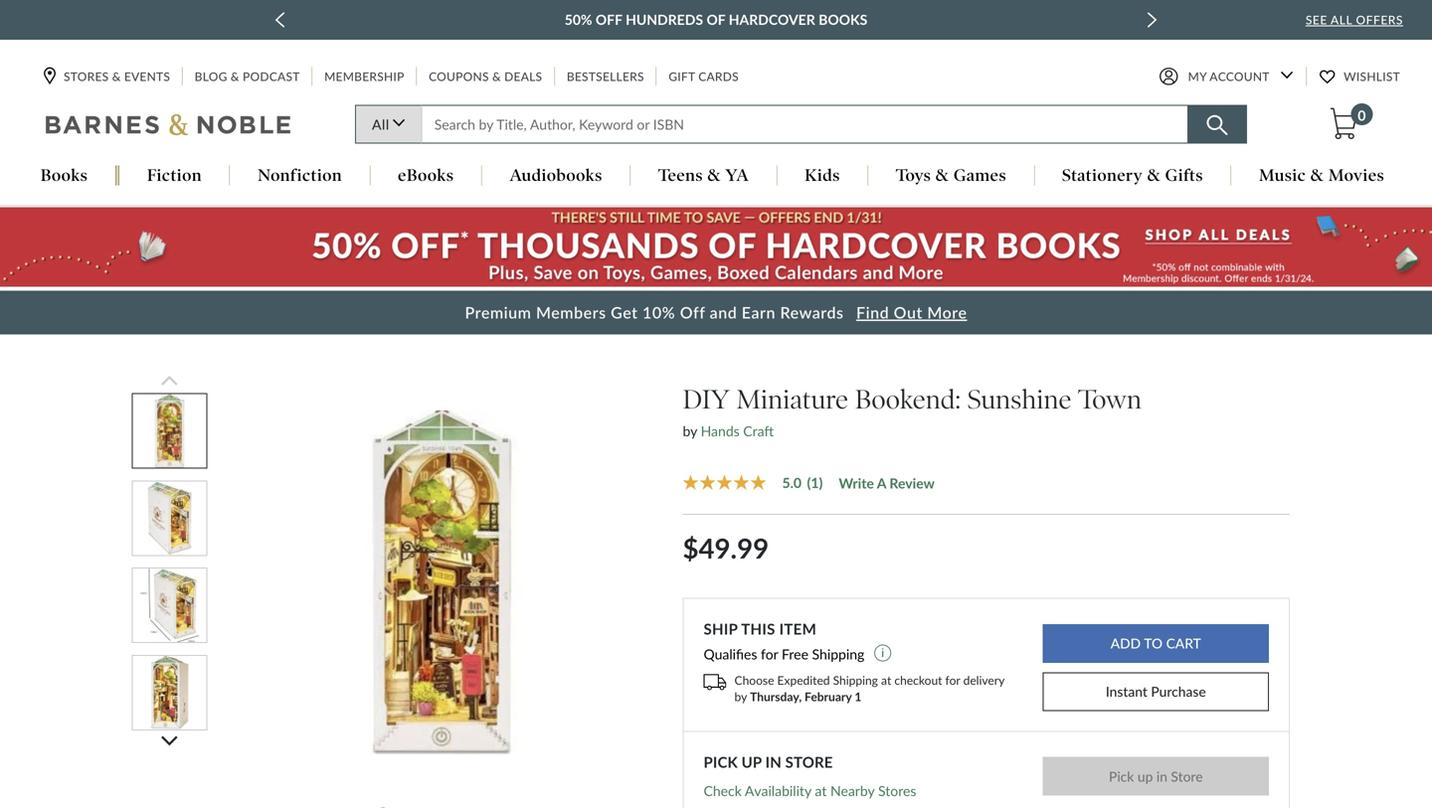 Task type: vqa. For each thing, say whether or not it's contained in the screenshot.
Events &
yes



Task type: locate. For each thing, give the bounding box(es) containing it.
choose expedited shipping at checkout for delivery by
[[735, 673, 1005, 704]]

logo image
[[46, 113, 292, 141]]

books inside books button
[[41, 165, 88, 185]]

0 horizontal spatial by
[[683, 423, 697, 440]]

shipping right free
[[812, 646, 865, 663]]

all right see
[[1331, 12, 1352, 27]]

teens & ya
[[658, 165, 749, 185]]

shipping inside choose expedited shipping at checkout for delivery by
[[833, 673, 878, 688]]

for left the delivery
[[945, 673, 960, 688]]

shipping up 1
[[833, 673, 878, 688]]

all down membership on the top
[[372, 116, 390, 133]]

list box inside $49.99 main content
[[131, 373, 209, 809]]

next slide / item image
[[1147, 12, 1157, 28]]

at inside choose expedited shipping at checkout for delivery by
[[881, 673, 891, 688]]

premium
[[465, 303, 532, 322]]

teens & ya button
[[631, 165, 777, 188]]

wishlist
[[1344, 69, 1400, 84]]

& inside button
[[1311, 165, 1324, 185]]

offers
[[1356, 12, 1403, 27]]

my account button
[[1159, 67, 1294, 86]]

0 vertical spatial all
[[1331, 12, 1352, 27]]

blog & podcast
[[195, 69, 300, 84]]

10%
[[643, 303, 675, 322]]

by down choose
[[735, 689, 747, 704]]

music
[[1259, 165, 1306, 185]]

gifts
[[1165, 165, 1203, 185]]

gift cards
[[669, 69, 739, 84]]

at left checkout
[[881, 673, 891, 688]]

check availability at nearby stores link
[[704, 783, 916, 800]]

miniature
[[736, 383, 848, 416]]

& left gifts
[[1147, 165, 1161, 185]]

1 horizontal spatial for
[[945, 673, 960, 688]]

& right music
[[1311, 165, 1324, 185]]

0 horizontal spatial off
[[596, 11, 622, 28]]

1 horizontal spatial all
[[1331, 12, 1352, 27]]

more
[[927, 303, 967, 322]]

nonfiction
[[258, 165, 342, 185]]

0 vertical spatial books
[[819, 11, 867, 28]]

at down the store on the right
[[815, 783, 827, 800]]

& for deals
[[492, 69, 501, 84]]

diy
[[683, 383, 730, 416]]

find
[[856, 303, 889, 322]]

& for ya
[[707, 165, 721, 185]]

by inside choose expedited shipping at checkout for delivery by
[[735, 689, 747, 704]]

for inside ship this item qualifies for free shipping
[[761, 646, 778, 663]]

ya
[[725, 165, 749, 185]]

for inside choose expedited shipping at checkout for delivery by
[[945, 673, 960, 688]]

this
[[741, 620, 775, 638]]

by left hands
[[683, 423, 697, 440]]

podcast
[[243, 69, 300, 84]]

0 horizontal spatial at
[[815, 783, 827, 800]]

february
[[805, 689, 852, 704]]

coupons & deals link
[[427, 67, 544, 86]]

fiction button
[[119, 165, 229, 188]]

1 horizontal spatial at
[[881, 673, 891, 688]]

(1)
[[807, 474, 823, 491]]

& for games
[[936, 165, 949, 185]]

hundreds
[[626, 11, 703, 28]]

by
[[683, 423, 697, 440], [735, 689, 747, 704]]

by inside diy miniature bookend: sunshine town by hands craft
[[683, 423, 697, 440]]

shipping
[[812, 646, 865, 663], [833, 673, 878, 688]]

instant
[[1106, 684, 1148, 700]]

&
[[112, 69, 121, 84], [231, 69, 239, 84], [492, 69, 501, 84], [707, 165, 721, 185], [936, 165, 949, 185], [1147, 165, 1161, 185], [1311, 165, 1324, 185]]

list box
[[131, 373, 209, 809]]

1 vertical spatial by
[[735, 689, 747, 704]]

0
[[1358, 107, 1366, 124]]

kids
[[805, 165, 840, 185]]

1 vertical spatial off
[[680, 303, 705, 322]]

& inside button
[[936, 165, 949, 185]]

0 vertical spatial for
[[761, 646, 778, 663]]

events
[[124, 69, 170, 84]]

& right stores
[[112, 69, 121, 84]]

0 horizontal spatial all
[[372, 116, 390, 133]]

my account
[[1188, 69, 1270, 84]]

members
[[536, 303, 606, 322]]

bestsellers link
[[565, 67, 646, 86]]

account
[[1210, 69, 1270, 84]]

off
[[596, 11, 622, 28], [680, 303, 705, 322]]

sunshine
[[967, 383, 1072, 416]]

books button
[[13, 165, 115, 188]]

& left deals
[[492, 69, 501, 84]]

music & movies button
[[1231, 165, 1412, 188]]

rewards
[[780, 303, 844, 322]]

& left ya
[[707, 165, 721, 185]]

$49.99 main content
[[0, 206, 1432, 809]]

instant purchase button
[[1043, 673, 1269, 712]]

for left free
[[761, 646, 778, 663]]

50%
[[565, 11, 592, 28]]

music & movies
[[1259, 165, 1385, 185]]

all
[[1331, 12, 1352, 27], [372, 116, 390, 133]]

cards
[[698, 69, 739, 84]]

& right "toys" on the right of page
[[936, 165, 949, 185]]

1 horizontal spatial books
[[819, 11, 867, 28]]

0 vertical spatial by
[[683, 423, 697, 440]]

off left and
[[680, 303, 705, 322]]

delivery
[[963, 673, 1005, 688]]

kids button
[[777, 165, 868, 188]]

up
[[742, 753, 762, 771]]

50% off hundreds of hardcover books
[[565, 11, 867, 28]]

in
[[765, 753, 782, 771]]

ship this item qualifies for free shipping
[[704, 620, 868, 663]]

0 vertical spatial at
[[881, 673, 891, 688]]

check availability at nearby stores
[[704, 783, 916, 800]]

diy miniature bookend: sunshine town by hands craft
[[683, 383, 1142, 440]]

None field
[[421, 105, 1188, 144]]

at
[[881, 673, 891, 688], [815, 783, 827, 800]]

books
[[819, 11, 867, 28], [41, 165, 88, 185]]

diy miniature bookend: sunshine town image
[[270, 411, 614, 755]]

checkout
[[894, 673, 942, 688]]

& right blog
[[231, 69, 239, 84]]

off right 50%
[[596, 11, 622, 28]]

None submit
[[1043, 624, 1269, 663], [1043, 758, 1269, 796], [1043, 624, 1269, 663], [1043, 758, 1269, 796]]

nearby stores
[[830, 783, 916, 800]]

0 vertical spatial shipping
[[812, 646, 865, 663]]

1 vertical spatial books
[[41, 165, 88, 185]]

1 horizontal spatial by
[[735, 689, 747, 704]]

1 vertical spatial at
[[815, 783, 827, 800]]

1 vertical spatial shipping
[[833, 673, 878, 688]]

qualifies
[[704, 646, 757, 663]]

my
[[1188, 69, 1207, 84]]

for
[[761, 646, 778, 663], [945, 673, 960, 688]]

1 vertical spatial for
[[945, 673, 960, 688]]

stationery
[[1062, 165, 1143, 185]]

review
[[890, 475, 935, 492]]

0 horizontal spatial books
[[41, 165, 88, 185]]

0 horizontal spatial for
[[761, 646, 778, 663]]

hardcover
[[729, 11, 815, 28]]

1 horizontal spatial off
[[680, 303, 705, 322]]

toys
[[896, 165, 931, 185]]



Task type: describe. For each thing, give the bounding box(es) containing it.
pick
[[704, 753, 738, 771]]

write a review
[[839, 475, 935, 492]]

gift
[[669, 69, 695, 84]]

fiction
[[147, 165, 202, 185]]

get
[[611, 303, 638, 322]]

alternative view 2 of diy miniature bookend: sunshine town image
[[148, 482, 192, 555]]

of
[[707, 11, 725, 28]]

coupons
[[429, 69, 489, 84]]

instant purchase
[[1106, 684, 1206, 700]]

50% off hundreds of hardcover books link
[[565, 8, 867, 32]]

5.0 (1)
[[782, 474, 823, 491]]

thursday, february 1
[[750, 689, 862, 704]]

1 vertical spatial all
[[372, 116, 390, 133]]

& for podcast
[[231, 69, 239, 84]]

a
[[877, 475, 886, 492]]

50% off thousans of hardcover books, plus, save on toys, games, boxed calendars and more image
[[0, 207, 1432, 287]]

coupons & deals
[[429, 69, 542, 84]]

wishlist link
[[1320, 67, 1402, 86]]

audiobooks
[[510, 165, 603, 185]]

and
[[710, 303, 737, 322]]

stationery & gifts
[[1062, 165, 1203, 185]]

stores & events
[[64, 69, 170, 84]]

stores
[[64, 69, 109, 84]]

cart image
[[1330, 108, 1357, 140]]

games
[[954, 165, 1006, 185]]

item
[[779, 620, 817, 638]]

choose
[[735, 673, 774, 688]]

stationery & gifts button
[[1035, 165, 1231, 188]]

shipping inside ship this item qualifies for free shipping
[[812, 646, 865, 663]]

Search by Title, Author, Keyword or ISBN text field
[[421, 105, 1188, 144]]

movies
[[1329, 165, 1385, 185]]

write a review button
[[839, 475, 935, 492]]

availability
[[745, 783, 811, 800]]

0 vertical spatial off
[[596, 11, 622, 28]]

& for events
[[112, 69, 121, 84]]

blog & podcast link
[[193, 67, 302, 86]]

membership
[[324, 69, 404, 84]]

down arrow image
[[1281, 71, 1294, 79]]

free
[[782, 646, 809, 663]]

stores & events link
[[44, 67, 172, 86]]

nonfiction button
[[230, 165, 370, 188]]

earn
[[742, 303, 776, 322]]

toys & games
[[896, 165, 1006, 185]]

off inside $49.99 main content
[[680, 303, 705, 322]]

ship
[[704, 620, 738, 638]]

all link
[[355, 105, 421, 144]]

audiobooks button
[[482, 165, 630, 188]]

user image
[[1159, 67, 1178, 86]]

write
[[839, 475, 874, 492]]

deals
[[504, 69, 542, 84]]

pick up in store
[[704, 753, 833, 771]]

previous slide / item image
[[275, 12, 285, 28]]

out
[[894, 303, 923, 322]]

alternative view 1 of diy miniature bookend: sunshine town image
[[133, 394, 207, 468]]

toys & games button
[[868, 165, 1034, 188]]

teens
[[658, 165, 703, 185]]

& for movies
[[1311, 165, 1324, 185]]

hands craft link
[[701, 423, 774, 440]]

check
[[704, 783, 742, 800]]

5.0
[[782, 474, 802, 491]]

see
[[1306, 12, 1328, 27]]

bestsellers
[[567, 69, 644, 84]]

search image
[[1207, 115, 1228, 136]]

alternative view 4 of diy miniature bookend: sunshine town image
[[151, 656, 189, 730]]

expedited
[[777, 673, 830, 688]]

$49.99
[[683, 532, 776, 565]]

1
[[855, 689, 862, 704]]

alternative view 3 of diy miniature bookend: sunshine town image
[[141, 569, 199, 643]]

bookend:
[[855, 383, 961, 416]]

hands
[[701, 423, 740, 440]]

see all offers
[[1306, 12, 1403, 27]]

store
[[785, 753, 833, 771]]

& for gifts
[[1147, 165, 1161, 185]]

0 button
[[1328, 103, 1373, 141]]

books inside the 50% off hundreds of hardcover books link
[[819, 11, 867, 28]]

gift cards link
[[667, 67, 741, 86]]

craft
[[743, 423, 774, 440]]

see all offers link
[[1306, 12, 1403, 27]]

ebooks
[[398, 165, 454, 185]]



